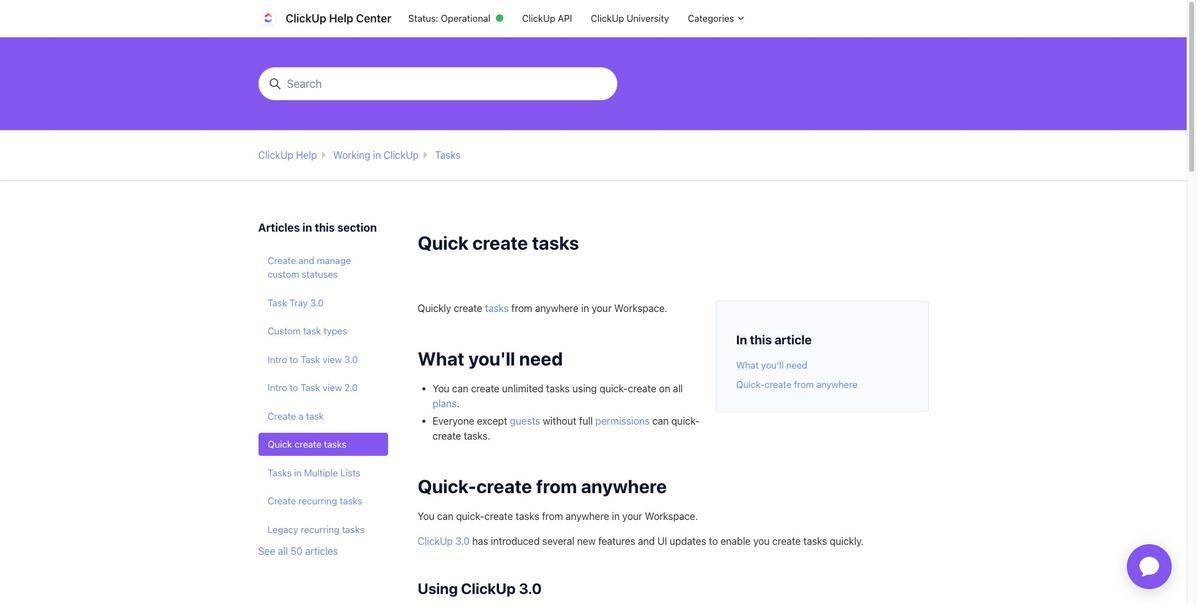 Task type: describe. For each thing, give the bounding box(es) containing it.
clickup help help center home page image
[[258, 8, 278, 28]]

50
[[291, 545, 303, 557]]

1 horizontal spatial quick-create from anywhere
[[736, 378, 858, 390]]

clickup university link
[[581, 7, 678, 30]]

create a task link
[[258, 404, 388, 428]]

1 vertical spatial and
[[638, 536, 655, 547]]

a
[[298, 410, 303, 421]]

1 horizontal spatial your
[[622, 511, 642, 522]]

intro to task view 2.0
[[268, 382, 358, 393]]

in for working in clickup
[[373, 150, 381, 161]]

clickup university
[[591, 13, 669, 24]]

to for intro to task view 3.0
[[290, 354, 298, 365]]

legacy recurring tasks link
[[258, 518, 388, 541]]

introduced
[[491, 536, 540, 547]]

create recurring tasks link
[[258, 489, 388, 513]]

3.0 down introduced
[[519, 580, 542, 597]]

quick create tasks inside quick create tasks link
[[268, 439, 346, 450]]

3.0 left has
[[455, 536, 470, 547]]

create a task
[[268, 410, 324, 421]]

custom
[[268, 325, 301, 336]]

custom
[[268, 269, 299, 280]]

clickup help
[[258, 150, 317, 161]]

clickup help link
[[258, 150, 317, 161]]

articles in this section
[[258, 221, 377, 234]]

can for you can quick-create tasks from anywhere in your workspace.
[[437, 511, 453, 522]]

updates
[[670, 536, 706, 547]]

create and manage custom statuses
[[268, 254, 351, 280]]

status:
[[408, 13, 438, 24]]

articles
[[305, 545, 338, 557]]

task for intro to task view 2.0
[[301, 382, 320, 393]]

1 horizontal spatial what
[[736, 359, 759, 371]]

none search field inside main content
[[253, 67, 622, 100]]

everyone except guests without full permissions
[[433, 415, 650, 427]]

can inside can quick- create tasks.
[[652, 415, 669, 427]]

create recurring tasks
[[268, 495, 362, 506]]

and inside create and manage custom statuses
[[298, 254, 314, 266]]

0 vertical spatial your
[[592, 302, 612, 314]]

1 horizontal spatial you'll
[[761, 359, 784, 371]]

can quick- create tasks.
[[433, 415, 700, 442]]

tasks inside 'link'
[[340, 495, 362, 506]]

unlimited
[[502, 383, 543, 394]]

api
[[558, 13, 572, 24]]

you
[[753, 536, 770, 547]]

tasks link
[[485, 302, 509, 314]]

new
[[577, 536, 596, 547]]

categories
[[688, 13, 737, 24]]

clickup 3.0 link
[[418, 536, 470, 547]]

create and manage custom statuses link
[[258, 249, 388, 286]]

0 vertical spatial this
[[315, 221, 335, 234]]

task for intro to task view 3.0
[[301, 354, 320, 365]]

legacy recurring tasks
[[268, 524, 364, 535]]

enable
[[721, 536, 751, 547]]

working in clickup link
[[333, 150, 419, 161]]

all inside you can create unlimited tasks using quick-create on all plans .
[[673, 383, 683, 394]]

tasks inside you can create unlimited tasks using quick-create on all plans .
[[546, 383, 570, 394]]

guests
[[510, 415, 540, 427]]

legacy
[[268, 524, 298, 535]]

using
[[418, 580, 458, 597]]

operational
[[441, 13, 490, 24]]

you can create unlimited tasks using quick-create on all plans .
[[433, 383, 683, 409]]

quick-create from anywhere link
[[736, 378, 858, 390]]

3.0 inside intro to task view 3.0 link
[[344, 354, 358, 365]]

1 horizontal spatial quick-
[[736, 378, 765, 390]]

0 horizontal spatial you'll
[[468, 347, 515, 369]]

working in clickup
[[333, 150, 419, 161]]

clickup api link
[[513, 7, 581, 30]]

.
[[457, 398, 460, 409]]

permissions link
[[595, 415, 650, 427]]

clickup help center
[[286, 12, 392, 25]]

article
[[775, 332, 812, 347]]

create for create and manage custom statuses
[[268, 254, 296, 266]]

from down "what you'll need" link
[[794, 378, 814, 390]]

Search search field
[[258, 67, 617, 100]]

intro for intro to task view 3.0
[[268, 354, 287, 365]]

clickup for clickup api
[[522, 13, 555, 24]]

2 vertical spatial quick-
[[456, 511, 484, 522]]

using clickup 3.0
[[418, 580, 542, 597]]

tray
[[290, 297, 308, 308]]

full
[[579, 415, 593, 427]]

university
[[627, 13, 669, 24]]

1 horizontal spatial quick create tasks
[[418, 232, 579, 254]]

categories button
[[678, 7, 755, 30]]

in
[[736, 332, 747, 347]]

clickup api
[[522, 13, 572, 24]]

on
[[659, 383, 670, 394]]

center
[[356, 12, 392, 25]]

quickly create tasks from anywhere in your workspace.
[[418, 302, 667, 314]]

everyone
[[433, 415, 474, 427]]

intro to task view 2.0 link
[[258, 376, 388, 399]]

ui
[[657, 536, 667, 547]]

what you'll need link
[[736, 359, 807, 371]]

can for you can create unlimited tasks using quick-create on all plans .
[[452, 383, 468, 394]]

intro to task view 3.0 link
[[258, 348, 388, 371]]

0 horizontal spatial all
[[278, 545, 288, 557]]

without
[[543, 415, 576, 427]]

tasks in multiple lists link
[[258, 461, 388, 484]]

0 vertical spatial task
[[303, 325, 321, 336]]

in for tasks in multiple lists
[[294, 467, 302, 478]]

1 vertical spatial task
[[306, 410, 324, 421]]

1 horizontal spatial what you'll need
[[736, 359, 807, 371]]

create for create recurring tasks
[[268, 495, 296, 506]]

in this article
[[736, 332, 812, 347]]

you can quick-create tasks from anywhere in your workspace.
[[418, 511, 698, 522]]

except
[[477, 415, 507, 427]]

clickup help center link
[[258, 8, 399, 28]]

2 vertical spatial to
[[709, 536, 718, 547]]

0 horizontal spatial what you'll need
[[418, 347, 563, 369]]

several
[[542, 536, 574, 547]]

clickup 3.0 has introduced several new features and ui updates to enable you create tasks quickly.
[[418, 536, 864, 547]]

manage
[[317, 254, 351, 266]]

1 vertical spatial quick-create from anywhere
[[418, 475, 667, 497]]

main content containing quick create tasks
[[0, 37, 1187, 604]]



Task type: vqa. For each thing, say whether or not it's contained in the screenshot.
the left create,
no



Task type: locate. For each thing, give the bounding box(es) containing it.
you for you can quick-create tasks from anywhere in your workspace.
[[418, 511, 435, 522]]

1 create from the top
[[268, 254, 296, 266]]

0 vertical spatial you
[[433, 383, 449, 394]]

tasks for tasks in multiple lists
[[268, 467, 292, 478]]

1 vertical spatial quick-
[[671, 415, 700, 427]]

you'll up unlimited
[[468, 347, 515, 369]]

task down intro to task view 3.0
[[301, 382, 320, 393]]

2 intro from the top
[[268, 382, 287, 393]]

task tray 3.0
[[268, 297, 324, 308]]

all right on
[[673, 383, 683, 394]]

task
[[303, 325, 321, 336], [306, 410, 324, 421]]

1 vertical spatial you
[[418, 511, 435, 522]]

workspace.
[[614, 302, 667, 314], [645, 511, 698, 522]]

and left ui
[[638, 536, 655, 547]]

2.0
[[344, 382, 358, 393]]

what you'll need up unlimited
[[418, 347, 563, 369]]

in for articles in this section
[[302, 221, 312, 234]]

lists
[[340, 467, 360, 478]]

1 intro from the top
[[268, 354, 287, 365]]

you
[[433, 383, 449, 394], [418, 511, 435, 522]]

quick-create from anywhere up you can quick-create tasks from anywhere in your workspace.
[[418, 475, 667, 497]]

0 vertical spatial can
[[452, 383, 468, 394]]

1 horizontal spatial and
[[638, 536, 655, 547]]

1 vertical spatial view
[[323, 382, 342, 393]]

you'll
[[468, 347, 515, 369], [761, 359, 784, 371]]

1 horizontal spatial need
[[786, 359, 807, 371]]

1 horizontal spatial help
[[329, 12, 353, 25]]

1 vertical spatial help
[[296, 150, 317, 161]]

intro up create a task at bottom
[[268, 382, 287, 393]]

recurring
[[298, 495, 337, 506], [301, 524, 340, 535]]

quick- inside you can create unlimited tasks using quick-create on all plans .
[[599, 383, 628, 394]]

0 vertical spatial create
[[268, 254, 296, 266]]

quick- down "what you'll need" link
[[736, 378, 765, 390]]

using
[[572, 383, 597, 394]]

status: operational
[[408, 13, 490, 24]]

clickup for clickup help
[[258, 150, 293, 161]]

task right the "a" on the left
[[306, 410, 324, 421]]

your
[[592, 302, 612, 314], [622, 511, 642, 522]]

3.0 inside task tray 3.0 "link"
[[310, 297, 324, 308]]

1 vertical spatial task
[[301, 354, 320, 365]]

tasks for tasks link
[[435, 150, 461, 161]]

1 vertical spatial to
[[290, 382, 298, 393]]

2 create from the top
[[268, 410, 296, 421]]

can up the .
[[452, 383, 468, 394]]

see all 50 articles
[[258, 545, 338, 557]]

2 horizontal spatial quick-
[[671, 415, 700, 427]]

what up plans
[[418, 347, 465, 369]]

types
[[324, 325, 347, 336]]

1 vertical spatial workspace.
[[645, 511, 698, 522]]

0 horizontal spatial your
[[592, 302, 612, 314]]

see all 50 articles link
[[258, 545, 338, 557]]

task left tray
[[268, 297, 287, 308]]

clickup for clickup 3.0 has introduced several new features and ui updates to enable you create tasks quickly.
[[418, 536, 453, 547]]

help for clickup help center
[[329, 12, 353, 25]]

1 vertical spatial quick-
[[418, 475, 476, 497]]

guests link
[[510, 415, 540, 427]]

quick-create from anywhere
[[736, 378, 858, 390], [418, 475, 667, 497]]

view down types at left bottom
[[323, 354, 342, 365]]

clickup for clickup help center
[[286, 12, 326, 25]]

can up clickup 3.0 link on the left
[[437, 511, 453, 522]]

0 horizontal spatial quick
[[268, 439, 292, 450]]

0 vertical spatial quick-create from anywhere
[[736, 378, 858, 390]]

clickup
[[286, 12, 326, 25], [522, 13, 555, 24], [591, 13, 624, 24], [258, 150, 293, 161], [384, 150, 419, 161], [418, 536, 453, 547], [461, 580, 516, 597]]

create inside create a task link
[[268, 410, 296, 421]]

1 vertical spatial intro
[[268, 382, 287, 393]]

1 vertical spatial can
[[652, 415, 669, 427]]

3.0
[[310, 297, 324, 308], [344, 354, 358, 365], [455, 536, 470, 547], [519, 580, 542, 597]]

1 horizontal spatial quick-
[[599, 383, 628, 394]]

view
[[323, 354, 342, 365], [323, 382, 342, 393]]

help left 'working'
[[296, 150, 317, 161]]

multiple
[[304, 467, 338, 478]]

need up quick-create from anywhere link
[[786, 359, 807, 371]]

create inside create and manage custom statuses
[[268, 254, 296, 266]]

1 vertical spatial your
[[622, 511, 642, 522]]

task
[[268, 297, 287, 308], [301, 354, 320, 365], [301, 382, 320, 393]]

task up intro to task view 2.0
[[301, 354, 320, 365]]

3.0 right tray
[[310, 297, 324, 308]]

None search field
[[253, 67, 622, 100]]

recurring up articles
[[301, 524, 340, 535]]

0 vertical spatial view
[[323, 354, 342, 365]]

tasks.
[[464, 430, 490, 442]]

articles
[[258, 221, 300, 234]]

to down the custom
[[290, 354, 298, 365]]

section
[[337, 221, 377, 234]]

what down in
[[736, 359, 759, 371]]

has
[[472, 536, 488, 547]]

1 vertical spatial all
[[278, 545, 288, 557]]

to
[[290, 354, 298, 365], [290, 382, 298, 393], [709, 536, 718, 547]]

2 view from the top
[[323, 382, 342, 393]]

plans link
[[433, 398, 457, 409]]

0 horizontal spatial help
[[296, 150, 317, 161]]

create inside quick create tasks link
[[295, 439, 322, 450]]

1 horizontal spatial all
[[673, 383, 683, 394]]

quick- inside can quick- create tasks.
[[671, 415, 700, 427]]

create inside create recurring tasks 'link'
[[268, 495, 296, 506]]

view for 2.0
[[323, 382, 342, 393]]

main content
[[0, 37, 1187, 604]]

1 vertical spatial tasks
[[268, 467, 292, 478]]

clickup inside clickup api link
[[522, 13, 555, 24]]

view for 3.0
[[323, 354, 342, 365]]

quickly.
[[830, 536, 864, 547]]

create
[[268, 254, 296, 266], [268, 410, 296, 421], [268, 495, 296, 506]]

0 vertical spatial workspace.
[[614, 302, 667, 314]]

recurring for legacy
[[301, 524, 340, 535]]

0 horizontal spatial quick-
[[418, 475, 476, 497]]

you up clickup 3.0 link on the left
[[418, 511, 435, 522]]

intro down the custom
[[268, 354, 287, 365]]

create left the "a" on the left
[[268, 410, 296, 421]]

recurring inside 'link'
[[298, 495, 337, 506]]

0 horizontal spatial quick create tasks
[[268, 439, 346, 450]]

1 vertical spatial quick create tasks
[[268, 439, 346, 450]]

all left 50
[[278, 545, 288, 557]]

permissions
[[595, 415, 650, 427]]

help inside main content
[[296, 150, 317, 161]]

this
[[315, 221, 335, 234], [750, 332, 772, 347]]

0 horizontal spatial need
[[519, 347, 563, 369]]

quick create tasks link
[[258, 433, 388, 456]]

create inside can quick- create tasks.
[[433, 430, 461, 442]]

clickup for clickup university
[[591, 13, 624, 24]]

features
[[598, 536, 635, 547]]

0 horizontal spatial quick-create from anywhere
[[418, 475, 667, 497]]

to left enable
[[709, 536, 718, 547]]

0 horizontal spatial and
[[298, 254, 314, 266]]

custom task types
[[268, 325, 347, 336]]

task tray 3.0 link
[[258, 291, 388, 314]]

clickup inside the clickup help center link
[[286, 12, 326, 25]]

0 horizontal spatial this
[[315, 221, 335, 234]]

0 vertical spatial all
[[673, 383, 683, 394]]

all
[[673, 383, 683, 394], [278, 545, 288, 557]]

tasks
[[532, 232, 579, 254], [485, 302, 509, 314], [546, 383, 570, 394], [324, 439, 346, 450], [340, 495, 362, 506], [516, 511, 539, 522], [342, 524, 364, 535], [803, 536, 827, 547]]

0 vertical spatial tasks
[[435, 150, 461, 161]]

3.0 up 2.0
[[344, 354, 358, 365]]

tasks link
[[435, 150, 461, 161]]

help
[[329, 12, 353, 25], [296, 150, 317, 161]]

intro to task view 3.0
[[268, 354, 358, 365]]

help left center
[[329, 12, 353, 25]]

tasks
[[435, 150, 461, 161], [268, 467, 292, 478]]

0 vertical spatial help
[[329, 12, 353, 25]]

custom task types link
[[258, 319, 388, 343]]

anywhere
[[535, 302, 579, 314], [816, 378, 858, 390], [581, 475, 667, 497], [566, 511, 609, 522]]

quick-create from anywhere down "what you'll need" link
[[736, 378, 858, 390]]

1 horizontal spatial this
[[750, 332, 772, 347]]

1 vertical spatial create
[[268, 410, 296, 421]]

you'll down 'in this article'
[[761, 359, 784, 371]]

1 vertical spatial this
[[750, 332, 772, 347]]

0 horizontal spatial tasks
[[268, 467, 292, 478]]

clickup inside clickup university link
[[591, 13, 624, 24]]

see
[[258, 545, 275, 557]]

and up the statuses
[[298, 254, 314, 266]]

0 vertical spatial quick
[[418, 232, 468, 254]]

from right tasks link at left bottom
[[511, 302, 532, 314]]

help for clickup help
[[296, 150, 317, 161]]

0 horizontal spatial quick-
[[456, 511, 484, 522]]

quick
[[418, 232, 468, 254], [268, 439, 292, 450]]

need up unlimited
[[519, 347, 563, 369]]

what you'll need
[[418, 347, 563, 369], [736, 359, 807, 371]]

2 vertical spatial can
[[437, 511, 453, 522]]

1 horizontal spatial tasks
[[435, 150, 461, 161]]

from up several
[[542, 511, 563, 522]]

you for you can create unlimited tasks using quick-create on all plans .
[[433, 383, 449, 394]]

quickly
[[418, 302, 451, 314]]

you up plans link
[[433, 383, 449, 394]]

can
[[452, 383, 468, 394], [652, 415, 669, 427], [437, 511, 453, 522]]

working
[[333, 150, 370, 161]]

quick- up clickup 3.0 link on the left
[[418, 475, 476, 497]]

this right in
[[750, 332, 772, 347]]

recurring up legacy recurring tasks
[[298, 495, 337, 506]]

need
[[519, 347, 563, 369], [786, 359, 807, 371]]

3 create from the top
[[268, 495, 296, 506]]

create
[[472, 232, 528, 254], [454, 302, 482, 314], [765, 378, 792, 390], [471, 383, 499, 394], [628, 383, 656, 394], [433, 430, 461, 442], [295, 439, 322, 450], [476, 475, 532, 497], [484, 511, 513, 522], [772, 536, 801, 547]]

0 vertical spatial quick-
[[736, 378, 765, 390]]

1 vertical spatial quick
[[268, 439, 292, 450]]

0 horizontal spatial what
[[418, 347, 465, 369]]

tasks in multiple lists
[[268, 467, 360, 478]]

recurring for create
[[298, 495, 337, 506]]

task left types at left bottom
[[303, 325, 321, 336]]

create up legacy
[[268, 495, 296, 506]]

0 vertical spatial quick create tasks
[[418, 232, 579, 254]]

0 vertical spatial and
[[298, 254, 314, 266]]

0 vertical spatial recurring
[[298, 495, 337, 506]]

0 vertical spatial to
[[290, 354, 298, 365]]

to for intro to task view 2.0
[[290, 382, 298, 393]]

0 vertical spatial quick-
[[599, 383, 628, 394]]

plans
[[433, 398, 457, 409]]

0 vertical spatial intro
[[268, 354, 287, 365]]

this left section
[[315, 221, 335, 234]]

can inside you can create unlimited tasks using quick-create on all plans .
[[452, 383, 468, 394]]

intro for intro to task view 2.0
[[268, 382, 287, 393]]

0 vertical spatial task
[[268, 297, 287, 308]]

view left 2.0
[[323, 382, 342, 393]]

can down on
[[652, 415, 669, 427]]

to up create a task at bottom
[[290, 382, 298, 393]]

application
[[1112, 530, 1187, 604]]

and
[[298, 254, 314, 266], [638, 536, 655, 547]]

1 view from the top
[[323, 354, 342, 365]]

you inside you can create unlimited tasks using quick-create on all plans .
[[433, 383, 449, 394]]

create for create a task
[[268, 410, 296, 421]]

from up you can quick-create tasks from anywhere in your workspace.
[[536, 475, 577, 497]]

2 vertical spatial task
[[301, 382, 320, 393]]

create up the custom
[[268, 254, 296, 266]]

task inside "link"
[[268, 297, 287, 308]]

1 horizontal spatial quick
[[418, 232, 468, 254]]

2 vertical spatial create
[[268, 495, 296, 506]]

what you'll need down 'in this article'
[[736, 359, 807, 371]]

1 vertical spatial recurring
[[301, 524, 340, 535]]

quick create tasks
[[418, 232, 579, 254], [268, 439, 346, 450]]

statuses
[[302, 269, 338, 280]]



